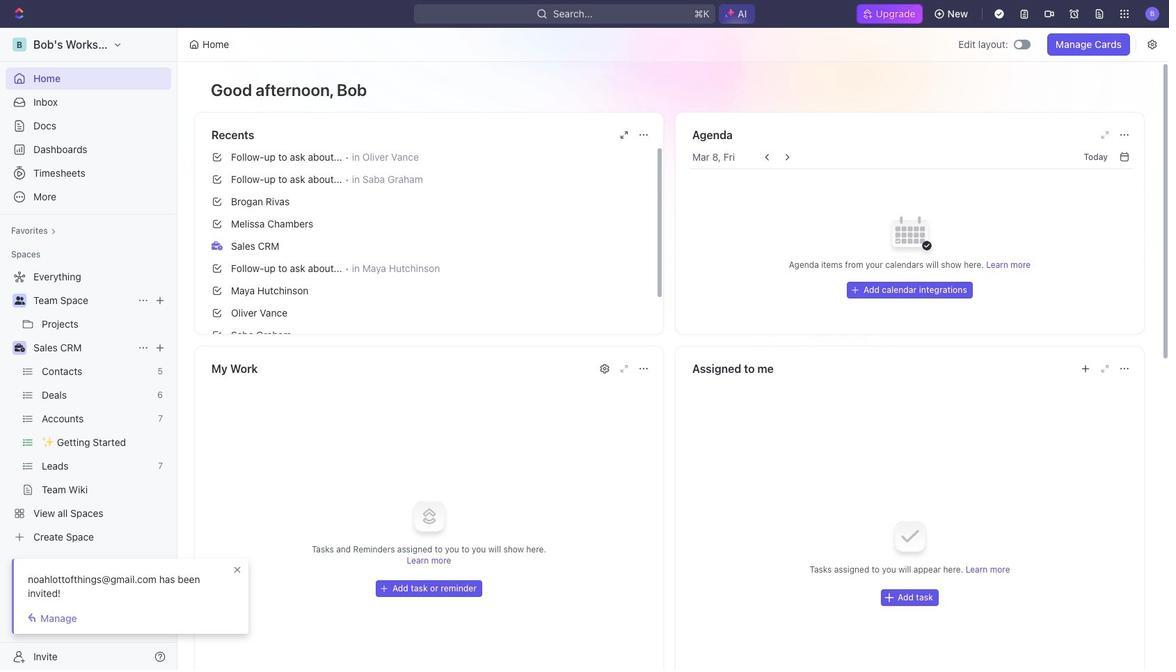 Task type: vqa. For each thing, say whether or not it's contained in the screenshot.
'Space' inside Team Space link
no



Task type: locate. For each thing, give the bounding box(es) containing it.
sidebar navigation
[[0, 28, 180, 671]]

tree inside sidebar navigation
[[6, 266, 171, 549]]

tree
[[6, 266, 171, 549]]



Task type: describe. For each thing, give the bounding box(es) containing it.
user group image
[[14, 297, 25, 305]]

business time image
[[14, 344, 25, 352]]

business time image
[[212, 242, 223, 250]]

bob's workspace, , element
[[13, 38, 26, 52]]



